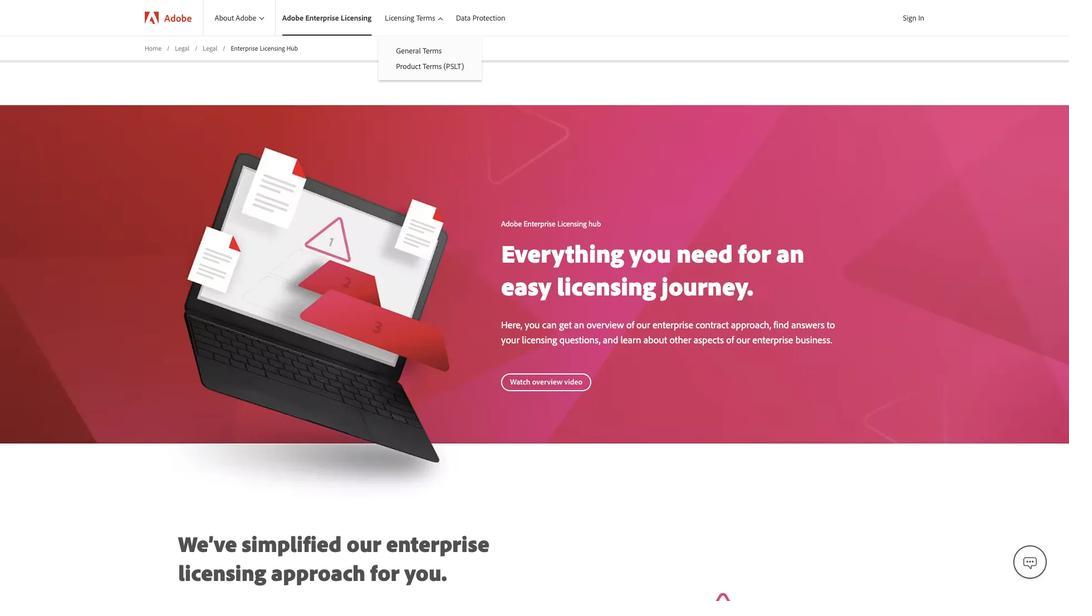 Task type: describe. For each thing, give the bounding box(es) containing it.
licensing terms
[[385, 13, 435, 23]]

terms for licensing
[[416, 13, 435, 23]]

for inside the we've simplified our enterprise licensing approach for you.
[[371, 559, 399, 587]]

about
[[644, 334, 667, 346]]

other
[[670, 334, 692, 346]]

learn
[[621, 334, 641, 346]]

an for get
[[574, 318, 584, 331]]

group containing general terms
[[378, 36, 482, 80]]

journey.
[[662, 270, 754, 302]]

hub
[[287, 44, 298, 52]]

2 legal link from the left
[[203, 43, 217, 53]]

everything you need for an easy licensing journey.
[[501, 237, 805, 302]]

adobe link
[[134, 0, 203, 36]]

product
[[396, 61, 421, 71]]

licensing inside the everything you need for an easy licensing journey.
[[557, 270, 656, 302]]

data protection
[[456, 13, 506, 23]]

about adobe
[[215, 13, 257, 23]]

simplified
[[242, 530, 342, 558]]

general terms
[[396, 46, 442, 55]]

an for for
[[777, 237, 805, 269]]

enterprise for adobe enterprise licensing
[[305, 13, 339, 23]]

0 vertical spatial of
[[627, 318, 634, 331]]

enterprise for adobe enterprise licensing hub
[[524, 219, 556, 228]]

answers
[[792, 318, 825, 331]]

video
[[565, 377, 583, 387]]

sign
[[903, 13, 917, 23]]

licensing inside the we've simplified our enterprise licensing approach for you.
[[178, 559, 266, 587]]

enterprise hub pryamid image
[[539, 593, 887, 602]]

overview inside here, you can get an overview of our enterprise contract approach, find answers to your licensing questions, and learn about other aspects of our enterprise business.
[[587, 318, 624, 331]]

0 horizontal spatial enterprise
[[231, 44, 258, 52]]

watch overview video
[[510, 377, 583, 387]]

our inside the we've simplified our enterprise licensing approach for you.
[[347, 530, 381, 558]]

product terms (pslt)
[[396, 61, 464, 71]]

we've
[[178, 530, 237, 558]]

adobe inside dropdown button
[[236, 13, 257, 23]]

aspects
[[694, 334, 724, 346]]

hub
[[589, 219, 601, 228]]

watch
[[510, 377, 531, 387]]

adobe enterprise licensing link
[[276, 0, 378, 36]]

sign in
[[903, 13, 925, 23]]

licensing inside dropdown button
[[385, 13, 414, 23]]

your
[[501, 334, 520, 346]]

in
[[919, 13, 925, 23]]

1 legal from the left
[[175, 44, 189, 52]]

here, you can get an overview of our enterprise contract approach, find answers to your licensing questions, and learn about other aspects of our enterprise business.
[[501, 318, 835, 346]]

adobe enterprise licensing hub
[[501, 219, 601, 228]]

contract
[[696, 318, 729, 331]]

here,
[[501, 318, 523, 331]]

questions,
[[560, 334, 601, 346]]

(pslt)
[[444, 61, 464, 71]]

watch overview video link
[[501, 374, 592, 391]]

adobe enterprise licensing
[[282, 13, 372, 23]]



Task type: locate. For each thing, give the bounding box(es) containing it.
2 vertical spatial terms
[[423, 61, 442, 71]]

2 horizontal spatial enterprise
[[524, 219, 556, 228]]

1 vertical spatial you
[[525, 318, 540, 331]]

about
[[215, 13, 234, 23]]

overview
[[587, 318, 624, 331], [532, 377, 563, 387]]

2 vertical spatial our
[[347, 530, 381, 558]]

licensing down can
[[522, 334, 557, 346]]

1 horizontal spatial you
[[630, 237, 671, 269]]

approach
[[271, 559, 366, 587]]

you inside the everything you need for an easy licensing journey.
[[630, 237, 671, 269]]

1 vertical spatial enterprise
[[231, 44, 258, 52]]

of right the aspects
[[726, 334, 734, 346]]

need
[[677, 237, 733, 269]]

our down approach,
[[737, 334, 750, 346]]

legal
[[175, 44, 189, 52], [203, 44, 217, 52]]

1 horizontal spatial enterprise
[[305, 13, 339, 23]]

2 horizontal spatial enterprise
[[753, 334, 793, 346]]

overview up and on the bottom right of the page
[[587, 318, 624, 331]]

0 vertical spatial our
[[637, 318, 650, 331]]

licensing down 'we've'
[[178, 559, 266, 587]]

get
[[559, 318, 572, 331]]

terms down general terms link
[[423, 61, 442, 71]]

home
[[145, 44, 162, 52]]

adobe for adobe
[[164, 11, 192, 24]]

0 horizontal spatial enterprise
[[386, 530, 490, 558]]

1 horizontal spatial legal link
[[203, 43, 217, 53]]

our up about
[[637, 318, 650, 331]]

enterprise down find
[[753, 334, 793, 346]]

to
[[827, 318, 835, 331]]

2 vertical spatial enterprise
[[386, 530, 490, 558]]

1 vertical spatial terms
[[423, 46, 442, 55]]

you
[[630, 237, 671, 269], [525, 318, 540, 331]]

0 vertical spatial licensing
[[557, 270, 656, 302]]

overview left video
[[532, 377, 563, 387]]

1 horizontal spatial legal
[[203, 44, 217, 52]]

1 horizontal spatial enterprise
[[653, 318, 694, 331]]

licensing terms button
[[378, 0, 449, 36]]

product terms (pslt) link
[[378, 58, 482, 74]]

of up learn
[[627, 318, 634, 331]]

licensing
[[557, 270, 656, 302], [522, 334, 557, 346], [178, 559, 266, 587]]

1 vertical spatial licensing
[[522, 334, 557, 346]]

licensing
[[341, 13, 372, 23], [385, 13, 414, 23], [260, 44, 285, 52], [558, 219, 587, 228]]

our up approach
[[347, 530, 381, 558]]

0 horizontal spatial an
[[574, 318, 584, 331]]

adobe for adobe enterprise licensing hub
[[501, 219, 522, 228]]

1 horizontal spatial an
[[777, 237, 805, 269]]

1 horizontal spatial for
[[739, 237, 771, 269]]

you.
[[405, 559, 447, 587]]

sign in button
[[901, 8, 927, 27]]

data protection link
[[449, 0, 512, 36]]

0 vertical spatial enterprise
[[305, 13, 339, 23]]

0 horizontal spatial overview
[[532, 377, 563, 387]]

and
[[603, 334, 618, 346]]

terms up general terms link
[[416, 13, 435, 23]]

business.
[[796, 334, 833, 346]]

for left you.
[[371, 559, 399, 587]]

enterprise licensing hub
[[231, 44, 298, 52]]

1 vertical spatial of
[[726, 334, 734, 346]]

0 horizontal spatial legal
[[175, 44, 189, 52]]

for inside the everything you need for an easy licensing journey.
[[739, 237, 771, 269]]

1 vertical spatial enterprise
[[753, 334, 793, 346]]

licensing up and on the bottom right of the page
[[557, 270, 656, 302]]

0 horizontal spatial for
[[371, 559, 399, 587]]

enterprise inside adobe enterprise licensing link
[[305, 13, 339, 23]]

terms for product
[[423, 61, 442, 71]]

terms up product terms (pslt)
[[423, 46, 442, 55]]

can
[[542, 318, 557, 331]]

find
[[774, 318, 789, 331]]

an inside here, you can get an overview of our enterprise contract approach, find answers to your licensing questions, and learn about other aspects of our enterprise business.
[[574, 318, 584, 331]]

0 vertical spatial overview
[[587, 318, 624, 331]]

0 vertical spatial terms
[[416, 13, 435, 23]]

1 vertical spatial overview
[[532, 377, 563, 387]]

you left can
[[525, 318, 540, 331]]

you for everything
[[630, 237, 671, 269]]

protection
[[473, 13, 506, 23]]

0 horizontal spatial you
[[525, 318, 540, 331]]

easy
[[501, 270, 551, 302]]

adobe
[[164, 11, 192, 24], [236, 13, 257, 23], [282, 13, 304, 23], [501, 219, 522, 228]]

terms inside dropdown button
[[416, 13, 435, 23]]

enterprise up other
[[653, 318, 694, 331]]

for right need
[[739, 237, 771, 269]]

1 horizontal spatial of
[[726, 334, 734, 346]]

you left need
[[630, 237, 671, 269]]

about adobe button
[[204, 0, 275, 36]]

our
[[637, 318, 650, 331], [737, 334, 750, 346], [347, 530, 381, 558]]

1 vertical spatial our
[[737, 334, 750, 346]]

1 vertical spatial an
[[574, 318, 584, 331]]

2 legal from the left
[[203, 44, 217, 52]]

0 horizontal spatial legal link
[[175, 43, 189, 53]]

0 horizontal spatial of
[[627, 318, 634, 331]]

0 vertical spatial enterprise
[[653, 318, 694, 331]]

2 horizontal spatial our
[[737, 334, 750, 346]]

group
[[378, 36, 482, 80]]

enterprise
[[305, 13, 339, 23], [231, 44, 258, 52], [524, 219, 556, 228]]

enterprise up you.
[[386, 530, 490, 558]]

legal link down the about
[[203, 43, 217, 53]]

terms
[[416, 13, 435, 23], [423, 46, 442, 55], [423, 61, 442, 71]]

1 horizontal spatial our
[[637, 318, 650, 331]]

licensing inside here, you can get an overview of our enterprise contract approach, find answers to your licensing questions, and learn about other aspects of our enterprise business.
[[522, 334, 557, 346]]

you for here,
[[525, 318, 540, 331]]

0 horizontal spatial our
[[347, 530, 381, 558]]

home link
[[145, 43, 162, 53]]

approach,
[[731, 318, 771, 331]]

general
[[396, 46, 421, 55]]

terms for general
[[423, 46, 442, 55]]

enterprise inside the we've simplified our enterprise licensing approach for you.
[[386, 530, 490, 558]]

1 vertical spatial for
[[371, 559, 399, 587]]

legal link
[[175, 43, 189, 53], [203, 43, 217, 53]]

you inside here, you can get an overview of our enterprise contract approach, find answers to your licensing questions, and learn about other aspects of our enterprise business.
[[525, 318, 540, 331]]

0 vertical spatial for
[[739, 237, 771, 269]]

an inside the everything you need for an easy licensing journey.
[[777, 237, 805, 269]]

legal down the about
[[203, 44, 217, 52]]

legal right home
[[175, 44, 189, 52]]

1 legal link from the left
[[175, 43, 189, 53]]

of
[[627, 318, 634, 331], [726, 334, 734, 346]]

general terms link
[[378, 43, 482, 58]]

2 vertical spatial enterprise
[[524, 219, 556, 228]]

we've simplified our enterprise licensing approach for you.
[[178, 530, 490, 587]]

legal link right home link
[[175, 43, 189, 53]]

2 vertical spatial licensing
[[178, 559, 266, 587]]

adobe for adobe enterprise licensing
[[282, 13, 304, 23]]

1 horizontal spatial overview
[[587, 318, 624, 331]]

data
[[456, 13, 471, 23]]

an
[[777, 237, 805, 269], [574, 318, 584, 331]]

everything
[[501, 237, 624, 269]]

0 vertical spatial you
[[630, 237, 671, 269]]

for
[[739, 237, 771, 269], [371, 559, 399, 587]]

enterprise
[[653, 318, 694, 331], [753, 334, 793, 346], [386, 530, 490, 558]]

0 vertical spatial an
[[777, 237, 805, 269]]



Task type: vqa. For each thing, say whether or not it's contained in the screenshot.
the top our
yes



